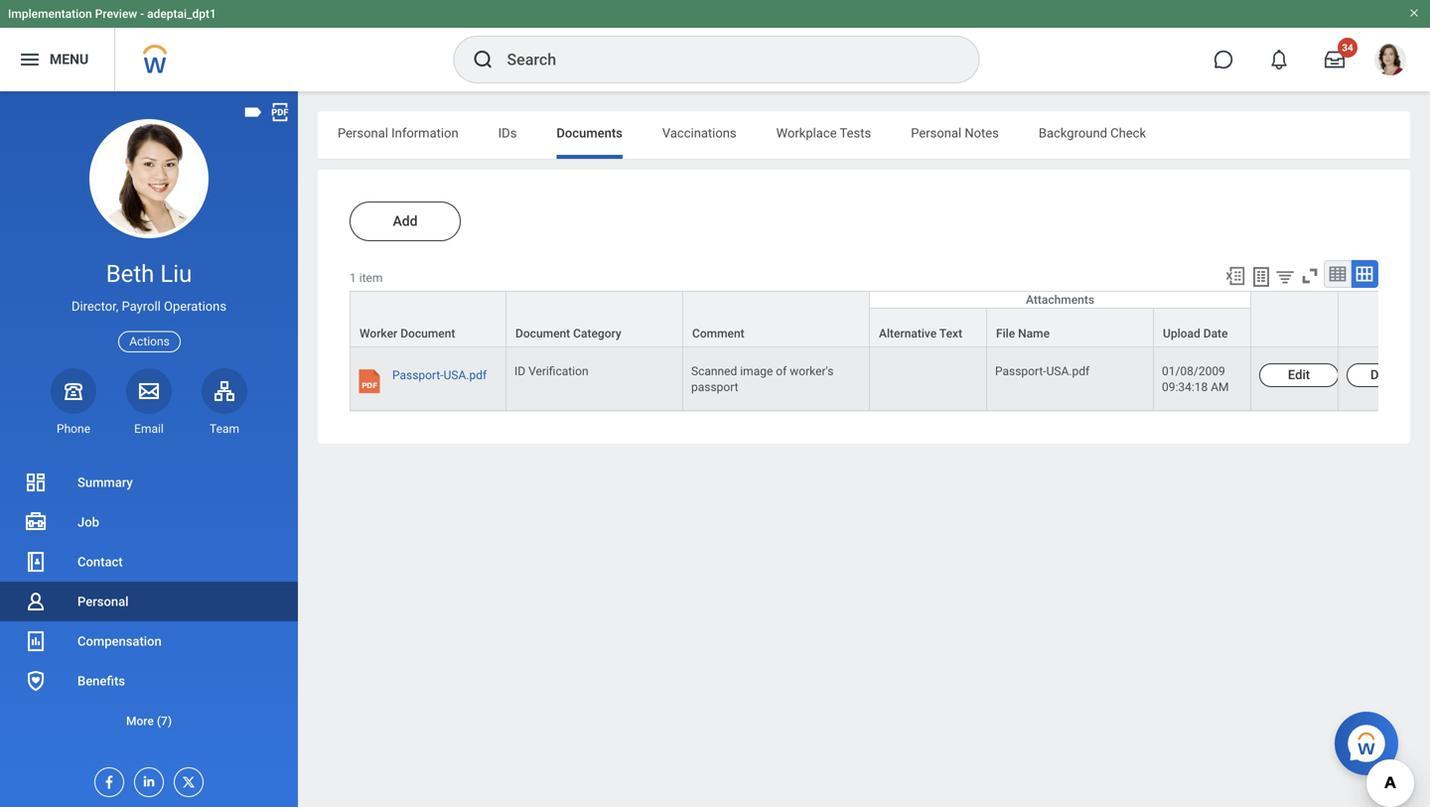 Task type: describe. For each thing, give the bounding box(es) containing it.
workplace tests
[[777, 126, 871, 141]]

01/08/2009
[[1162, 365, 1226, 379]]

id
[[515, 365, 526, 379]]

job
[[77, 515, 99, 530]]

team link
[[202, 368, 247, 437]]

compensation
[[77, 634, 162, 649]]

x image
[[175, 769, 197, 791]]

vaccinations
[[663, 126, 737, 141]]

tests
[[840, 126, 871, 141]]

inbox large image
[[1325, 50, 1345, 70]]

add button
[[350, 202, 461, 241]]

worker document button
[[351, 292, 506, 347]]

name
[[1018, 327, 1050, 341]]

delete
[[1371, 367, 1408, 382]]

comment column header
[[684, 291, 870, 349]]

attachments
[[1026, 293, 1095, 307]]

adeptai_dpt1
[[147, 7, 216, 21]]

linkedin image
[[135, 769, 157, 790]]

mail image
[[137, 379, 161, 403]]

file name button
[[988, 309, 1153, 347]]

contact
[[77, 555, 123, 570]]

compensation link
[[0, 622, 298, 662]]

view team image
[[213, 379, 236, 403]]

file name column header
[[988, 308, 1154, 366]]

list containing summary
[[0, 463, 298, 741]]

contact image
[[24, 550, 48, 574]]

background
[[1039, 126, 1108, 141]]

background check
[[1039, 126, 1147, 141]]

1 horizontal spatial passport-
[[995, 365, 1047, 379]]

document category button
[[507, 292, 683, 347]]

tag image
[[242, 101, 264, 123]]

check
[[1111, 126, 1147, 141]]

(7)
[[157, 715, 172, 729]]

-
[[140, 7, 144, 21]]

worker's
[[790, 365, 834, 379]]

Search Workday  search field
[[507, 38, 938, 81]]

team
[[210, 422, 239, 436]]

add
[[393, 213, 418, 229]]

table image
[[1328, 264, 1348, 284]]

documents
[[557, 126, 623, 141]]

row containing alternative text
[[350, 308, 1431, 366]]

upload
[[1163, 327, 1201, 341]]

attachments button
[[870, 292, 1251, 308]]

scanned image of worker's passport
[[691, 365, 837, 395]]

more
[[126, 715, 154, 729]]

34
[[1342, 42, 1354, 54]]

id verification element
[[515, 361, 589, 379]]

usa.pdf inside "link"
[[444, 369, 487, 383]]

notifications large image
[[1270, 50, 1290, 70]]

edit
[[1288, 367, 1310, 382]]

operations
[[164, 299, 227, 314]]

team beth liu element
[[202, 421, 247, 437]]

1 item
[[350, 271, 383, 285]]

menu banner
[[0, 0, 1431, 91]]

passport
[[691, 381, 739, 395]]

job link
[[0, 503, 298, 542]]

justify image
[[18, 48, 42, 72]]

benefits image
[[24, 670, 48, 693]]

more (7) button
[[0, 710, 298, 734]]

file name
[[996, 327, 1050, 341]]

menu
[[50, 51, 89, 68]]

worker
[[360, 327, 398, 341]]

personal information
[[338, 126, 459, 141]]

alternative
[[879, 327, 937, 341]]

worker document
[[360, 327, 455, 341]]

payroll
[[122, 299, 161, 314]]

summary
[[77, 475, 133, 490]]

delete button
[[1347, 364, 1431, 388]]

fullscreen image
[[1299, 265, 1321, 287]]

passport- inside "link"
[[392, 369, 444, 383]]

preview
[[95, 7, 137, 21]]

select to filter grid data image
[[1275, 266, 1296, 287]]

category
[[573, 327, 622, 341]]

date
[[1204, 327, 1228, 341]]



Task type: vqa. For each thing, say whether or not it's contained in the screenshot.
rightmost Export to Worksheets Icon
no



Task type: locate. For each thing, give the bounding box(es) containing it.
document inside popup button
[[516, 327, 570, 341]]

comment button
[[684, 292, 869, 347]]

contact link
[[0, 542, 298, 582]]

beth liu
[[106, 260, 192, 288]]

of
[[776, 365, 787, 379]]

personal for personal notes
[[911, 126, 962, 141]]

edit button
[[1260, 364, 1339, 388]]

scanned
[[691, 365, 737, 379]]

export to worksheets image
[[1250, 265, 1274, 289]]

personal inside navigation pane region
[[77, 595, 129, 609]]

list
[[0, 463, 298, 741]]

expand table image
[[1355, 264, 1375, 284]]

implementation preview -   adeptai_dpt1
[[8, 7, 216, 21]]

0 horizontal spatial document
[[401, 327, 455, 341]]

0 horizontal spatial personal
[[77, 595, 129, 609]]

document category
[[516, 327, 622, 341]]

id verification
[[515, 365, 589, 379]]

director,
[[71, 299, 119, 314]]

beth
[[106, 260, 154, 288]]

tab list
[[318, 111, 1411, 159]]

facebook image
[[95, 769, 117, 791]]

cell
[[870, 348, 988, 411]]

upload date column header
[[1154, 308, 1252, 366]]

director, payroll operations
[[71, 299, 227, 314]]

am
[[1211, 381, 1229, 395]]

alternative text button
[[870, 309, 987, 347]]

profile logan mcneil image
[[1375, 44, 1407, 80]]

alternative text
[[879, 327, 963, 341]]

comment
[[692, 327, 745, 341]]

phone button
[[51, 368, 96, 437]]

09:34:18
[[1162, 381, 1208, 395]]

row containing edit
[[350, 348, 1431, 411]]

2 document from the left
[[516, 327, 570, 341]]

usa.pdf
[[1047, 365, 1090, 379], [444, 369, 487, 383]]

benefits link
[[0, 662, 298, 701]]

0 horizontal spatial passport-
[[392, 369, 444, 383]]

document up id verification element
[[516, 327, 570, 341]]

notes
[[965, 126, 999, 141]]

1
[[350, 271, 356, 285]]

personal notes
[[911, 126, 999, 141]]

actions
[[129, 335, 170, 349]]

phone
[[57, 422, 90, 436]]

document
[[401, 327, 455, 341], [516, 327, 570, 341]]

document inside popup button
[[401, 327, 455, 341]]

passport- down file name on the top right of the page
[[995, 365, 1047, 379]]

1 horizontal spatial passport-usa.pdf
[[995, 365, 1090, 379]]

upload date
[[1163, 327, 1228, 341]]

summary link
[[0, 463, 298, 503]]

2 row from the top
[[350, 308, 1431, 366]]

job image
[[24, 511, 48, 534]]

upload date button
[[1154, 309, 1251, 347]]

alternative text column header
[[870, 308, 988, 366]]

compensation image
[[24, 630, 48, 654]]

item
[[359, 271, 383, 285]]

menu button
[[0, 28, 114, 91]]

0 horizontal spatial usa.pdf
[[444, 369, 487, 383]]

row containing attachments
[[350, 291, 1431, 349]]

benefits
[[77, 674, 125, 689]]

more (7)
[[126, 715, 172, 729]]

information
[[392, 126, 459, 141]]

text
[[940, 327, 963, 341]]

image
[[740, 365, 773, 379]]

actions button
[[118, 331, 181, 352]]

personal left information
[[338, 126, 388, 141]]

close environment banner image
[[1409, 7, 1421, 19]]

search image
[[471, 48, 495, 72]]

1 horizontal spatial document
[[516, 327, 570, 341]]

ids
[[498, 126, 517, 141]]

file
[[996, 327, 1015, 341]]

personal link
[[0, 582, 298, 622]]

1 horizontal spatial usa.pdf
[[1047, 365, 1090, 379]]

summary image
[[24, 471, 48, 495]]

1 horizontal spatial personal
[[338, 126, 388, 141]]

passport-usa.pdf
[[995, 365, 1090, 379], [392, 369, 487, 383]]

phone image
[[60, 379, 87, 403]]

more (7) button
[[0, 701, 298, 741]]

usa.pdf left id
[[444, 369, 487, 383]]

export to excel image
[[1225, 265, 1247, 287]]

passport- down worker document
[[392, 369, 444, 383]]

liu
[[160, 260, 192, 288]]

row
[[350, 291, 1431, 349], [350, 308, 1431, 366], [350, 348, 1431, 411]]

passport-
[[995, 365, 1047, 379], [392, 369, 444, 383]]

2 horizontal spatial personal
[[911, 126, 962, 141]]

personal down contact
[[77, 595, 129, 609]]

passport-usa.pdf link
[[392, 364, 487, 399]]

34 button
[[1313, 38, 1358, 81]]

personal
[[338, 126, 388, 141], [911, 126, 962, 141], [77, 595, 129, 609]]

personal image
[[24, 590, 48, 614]]

personal left notes
[[911, 126, 962, 141]]

email button
[[126, 368, 172, 437]]

1 row from the top
[[350, 291, 1431, 349]]

personal for personal information
[[338, 126, 388, 141]]

verification
[[529, 365, 589, 379]]

implementation
[[8, 7, 92, 21]]

phone beth liu element
[[51, 421, 96, 437]]

email
[[134, 422, 164, 436]]

workplace
[[777, 126, 837, 141]]

toolbar
[[1216, 260, 1379, 291]]

worker document column header
[[350, 291, 507, 349]]

navigation pane region
[[0, 91, 298, 808]]

document up passport-usa.pdf "link"
[[401, 327, 455, 341]]

1 document from the left
[[401, 327, 455, 341]]

document category column header
[[507, 291, 684, 349]]

email beth liu element
[[126, 421, 172, 437]]

tab list containing personal information
[[318, 111, 1411, 159]]

3 row from the top
[[350, 348, 1431, 411]]

usa.pdf down file name popup button
[[1047, 365, 1090, 379]]

01/08/2009 09:34:18 am
[[1162, 365, 1229, 395]]

view printable version (pdf) image
[[269, 101, 291, 123]]

0 horizontal spatial passport-usa.pdf
[[392, 369, 487, 383]]

passport-usa.pdf down worker document
[[392, 369, 487, 383]]

passport-usa.pdf down the name
[[995, 365, 1090, 379]]



